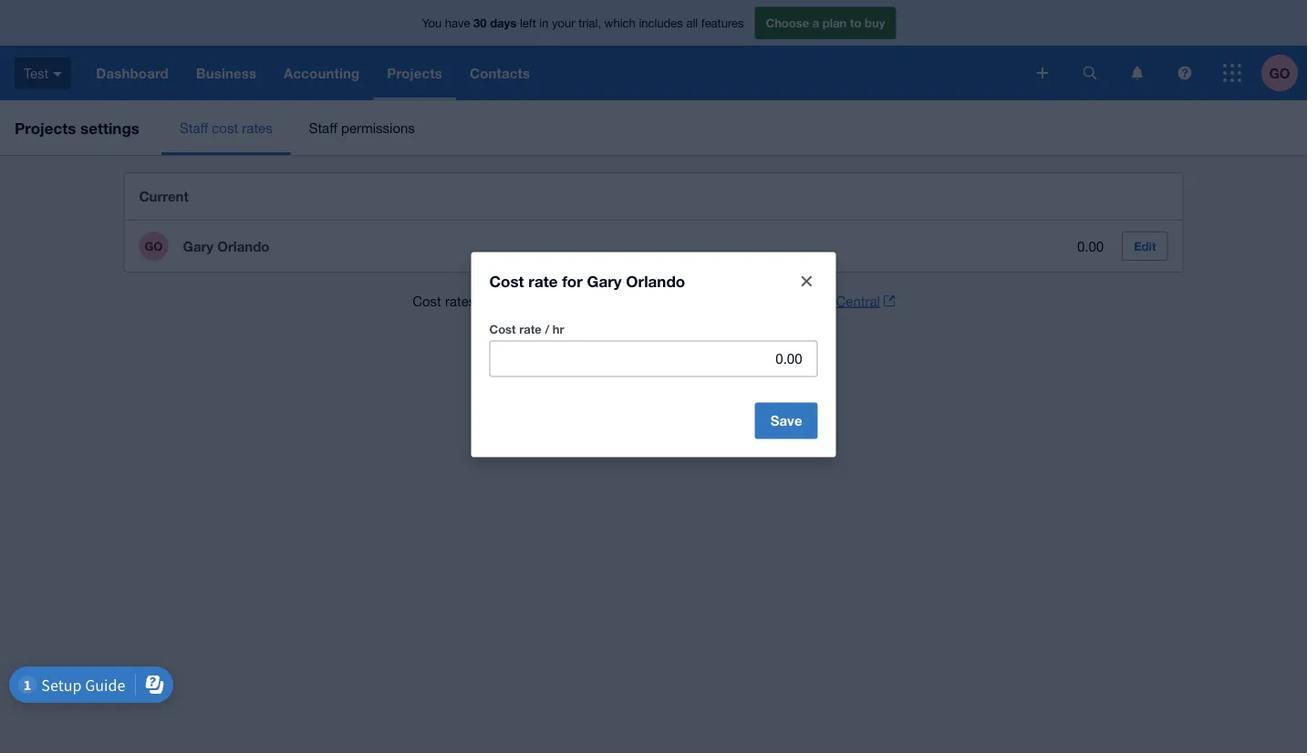 Task type: describe. For each thing, give the bounding box(es) containing it.
choose
[[766, 16, 809, 30]]

rate for /
[[519, 322, 542, 337]]

days
[[490, 16, 517, 30]]

staff permissions
[[309, 119, 415, 135]]

xero
[[804, 293, 832, 309]]

svg image inside test popup button
[[53, 72, 62, 76]]

staff for staff cost rates
[[180, 119, 208, 135]]

out
[[731, 293, 751, 309]]

test button
[[0, 46, 82, 100]]

includes
[[639, 16, 683, 30]]

/
[[545, 322, 549, 337]]

which
[[604, 16, 636, 30]]

edit
[[1134, 239, 1156, 253]]

save button
[[755, 403, 818, 439]]

cost rates define the value of your staff's time. find out more in xero central
[[412, 293, 880, 309]]

time.
[[667, 293, 697, 309]]

orlando inside dialog
[[626, 272, 685, 290]]

the
[[521, 293, 540, 309]]

save
[[770, 413, 802, 429]]

staff permissions link
[[291, 100, 433, 155]]

30
[[473, 16, 487, 30]]

1 vertical spatial rates
[[445, 293, 476, 309]]

cost rate for gary orlando
[[489, 272, 685, 290]]

0 vertical spatial gary
[[183, 238, 214, 254]]

value
[[544, 293, 576, 309]]

rate for for
[[528, 272, 558, 290]]

1 horizontal spatial in
[[790, 293, 800, 309]]

have
[[445, 16, 470, 30]]

0 horizontal spatial rates
[[242, 119, 272, 135]]

test
[[24, 65, 49, 81]]

staff cost rates
[[180, 119, 272, 135]]

cost rate / hr
[[489, 322, 564, 337]]

cost
[[212, 119, 238, 135]]

you
[[422, 16, 442, 30]]

staff cost rates link
[[161, 100, 291, 155]]

1 vertical spatial go
[[145, 239, 163, 253]]



Task type: locate. For each thing, give the bounding box(es) containing it.
staff for staff permissions
[[309, 119, 337, 135]]

central
[[836, 293, 880, 309]]

1 vertical spatial orlando
[[626, 272, 685, 290]]

gary inside dialog
[[587, 272, 622, 290]]

in right the left
[[539, 16, 549, 30]]

go
[[1269, 65, 1290, 81], [145, 239, 163, 253]]

1 vertical spatial in
[[790, 293, 800, 309]]

0 vertical spatial cost
[[489, 272, 524, 290]]

more
[[755, 293, 786, 309]]

gary orlando
[[183, 238, 270, 254]]

1 horizontal spatial svg image
[[1083, 66, 1097, 80]]

to
[[850, 16, 861, 30]]

0 horizontal spatial go
[[145, 239, 163, 253]]

0 horizontal spatial svg image
[[1037, 67, 1048, 78]]

2 staff from the left
[[309, 119, 337, 135]]

settings
[[80, 119, 140, 137]]

staff
[[180, 119, 208, 135], [309, 119, 337, 135]]

left
[[520, 16, 536, 30]]

1 horizontal spatial rates
[[445, 293, 476, 309]]

projects settings
[[15, 119, 140, 137]]

0 vertical spatial rates
[[242, 119, 272, 135]]

cost left define
[[412, 293, 441, 309]]

go button
[[1261, 46, 1307, 100]]

1 horizontal spatial orlando
[[626, 272, 685, 290]]

navigation
[[82, 46, 1024, 100]]

staff left permissions
[[309, 119, 337, 135]]

your for staff's
[[595, 293, 622, 309]]

cost for cost rate / hr
[[489, 322, 516, 337]]

1 vertical spatial rate
[[519, 322, 542, 337]]

rate
[[528, 272, 558, 290], [519, 322, 542, 337]]

you have 30 days left in your trial, which includes all features
[[422, 16, 744, 30]]

0 horizontal spatial orlando
[[217, 238, 270, 254]]

go inside popup button
[[1269, 65, 1290, 81]]

rate up the
[[528, 272, 558, 290]]

0 vertical spatial in
[[539, 16, 549, 30]]

plan
[[823, 16, 847, 30]]

all
[[686, 16, 698, 30]]

your
[[552, 16, 575, 30], [595, 293, 622, 309]]

0 horizontal spatial in
[[539, 16, 549, 30]]

0 horizontal spatial your
[[552, 16, 575, 30]]

for
[[562, 272, 583, 290]]

in left xero
[[790, 293, 800, 309]]

close button
[[788, 263, 825, 300]]

cost for cost rate for gary orlando
[[489, 272, 524, 290]]

2 vertical spatial cost
[[489, 322, 516, 337]]

svg image
[[1083, 66, 1097, 80], [1037, 67, 1048, 78]]

0.00 field
[[490, 342, 817, 376]]

a
[[812, 16, 819, 30]]

current
[[139, 188, 189, 205]]

svg image
[[1223, 64, 1241, 82], [1131, 66, 1143, 80], [1178, 66, 1192, 80], [53, 72, 62, 76]]

in
[[539, 16, 549, 30], [790, 293, 800, 309]]

rates
[[242, 119, 272, 135], [445, 293, 476, 309]]

0 vertical spatial your
[[552, 16, 575, 30]]

xero central link
[[804, 290, 895, 312]]

navigation inside "go" banner
[[82, 46, 1024, 100]]

1 vertical spatial cost
[[412, 293, 441, 309]]

cost down define
[[489, 322, 516, 337]]

1 vertical spatial your
[[595, 293, 622, 309]]

1 horizontal spatial gary
[[587, 272, 622, 290]]

cost up define
[[489, 272, 524, 290]]

rate left the /
[[519, 322, 542, 337]]

hr
[[553, 322, 564, 337]]

choose a plan to buy
[[766, 16, 885, 30]]

0 vertical spatial go
[[1269, 65, 1290, 81]]

define
[[479, 293, 517, 309]]

buy
[[865, 16, 885, 30]]

1 horizontal spatial your
[[595, 293, 622, 309]]

your inside "go" banner
[[552, 16, 575, 30]]

cost
[[489, 272, 524, 290], [412, 293, 441, 309], [489, 322, 516, 337]]

rates right cost
[[242, 119, 272, 135]]

1 vertical spatial gary
[[587, 272, 622, 290]]

your left trial,
[[552, 16, 575, 30]]

1 horizontal spatial staff
[[309, 119, 337, 135]]

of
[[580, 293, 592, 309]]

0 horizontal spatial gary
[[183, 238, 214, 254]]

cost for cost rates define the value of your staff's time. find out more in xero central
[[412, 293, 441, 309]]

edit button
[[1122, 232, 1168, 261]]

gary
[[183, 238, 214, 254], [587, 272, 622, 290]]

cost rate for gary orlando dialog
[[471, 252, 836, 457]]

1 staff from the left
[[180, 119, 208, 135]]

rates left define
[[445, 293, 476, 309]]

trial,
[[578, 16, 601, 30]]

in inside "go" banner
[[539, 16, 549, 30]]

0 vertical spatial rate
[[528, 272, 558, 290]]

1 horizontal spatial go
[[1269, 65, 1290, 81]]

gary down current
[[183, 238, 214, 254]]

find
[[701, 293, 727, 309]]

orlando
[[217, 238, 270, 254], [626, 272, 685, 290]]

your right of
[[595, 293, 622, 309]]

projects
[[15, 119, 76, 137]]

your for trial,
[[552, 16, 575, 30]]

features
[[701, 16, 744, 30]]

0 horizontal spatial staff
[[180, 119, 208, 135]]

0.00
[[1077, 238, 1104, 254]]

permissions
[[341, 119, 415, 135]]

staff's
[[626, 293, 663, 309]]

0 vertical spatial orlando
[[217, 238, 270, 254]]

close image
[[801, 276, 812, 287]]

go banner
[[0, 0, 1307, 100]]

staff left cost
[[180, 119, 208, 135]]

gary up of
[[587, 272, 622, 290]]



Task type: vqa. For each thing, say whether or not it's contained in the screenshot.
bottommost GO
yes



